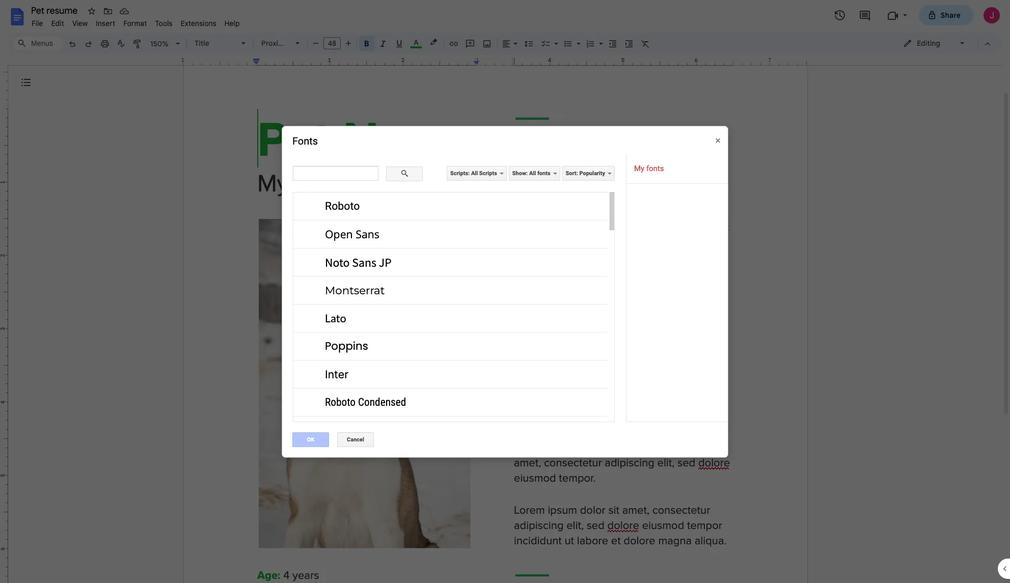 Task type: describe. For each thing, give the bounding box(es) containing it.
Star checkbox
[[85, 4, 99, 18]]

right margin image
[[731, 58, 806, 65]]

left margin image
[[183, 58, 259, 65]]

search the menus (option+/) toolbar
[[12, 34, 63, 53]]

main toolbar
[[63, 0, 654, 395]]

Rename text field
[[28, 4, 84, 16]]



Task type: vqa. For each thing, say whether or not it's contained in the screenshot.
application
yes



Task type: locate. For each thing, give the bounding box(es) containing it.
menu bar inside menu bar banner
[[28, 13, 244, 30]]

application
[[0, 0, 1010, 583]]

menu bar
[[28, 13, 244, 30]]

menu bar banner
[[0, 0, 1010, 583]]

share. private to only me. image
[[927, 10, 937, 20]]

top margin image
[[0, 35, 8, 111]]



